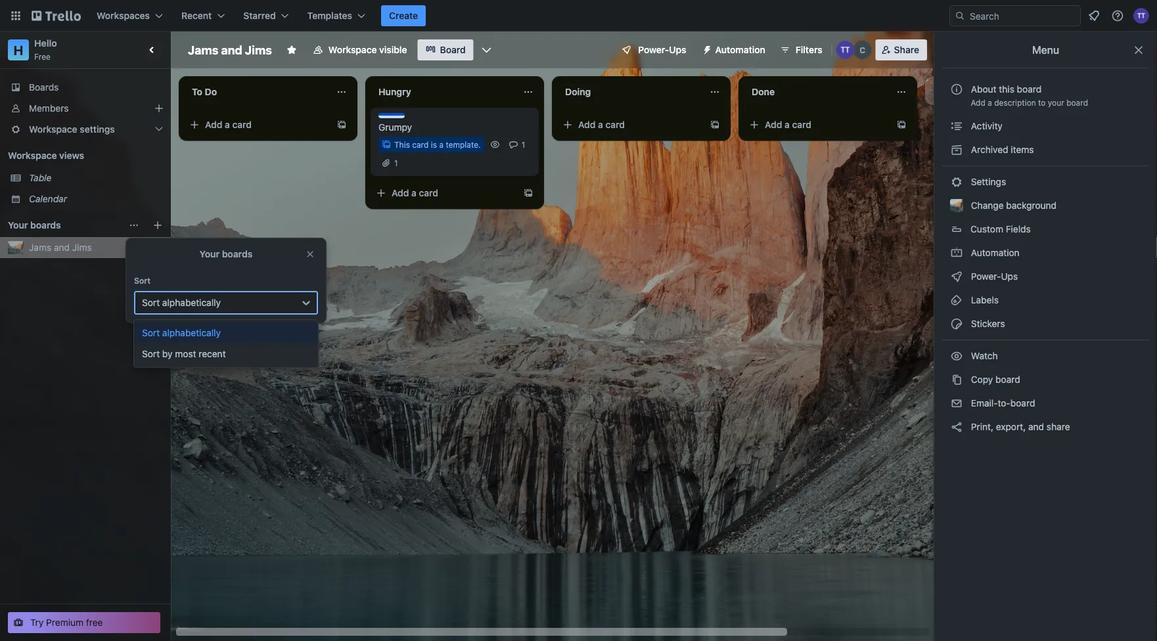 Task type: locate. For each thing, give the bounding box(es) containing it.
automation
[[715, 44, 765, 55], [969, 247, 1020, 258]]

card down is
[[419, 188, 438, 198]]

add inside button
[[949, 85, 966, 96]]

0 horizontal spatial jims
[[72, 242, 92, 253]]

0 horizontal spatial your boards
[[8, 220, 61, 231]]

sm image for labels
[[950, 294, 963, 307]]

sm image inside copy board link
[[950, 373, 963, 386]]

to
[[1038, 98, 1046, 107]]

board link
[[418, 39, 474, 60]]

add a card down do
[[205, 119, 252, 130]]

1 vertical spatial workspace
[[29, 124, 77, 135]]

add a card button for hungry
[[371, 183, 518, 204]]

custom fields button
[[942, 219, 1149, 240]]

hello
[[34, 38, 57, 49]]

a down done text field
[[785, 119, 790, 130]]

1 horizontal spatial automation
[[969, 247, 1020, 258]]

card for hungry
[[419, 188, 438, 198]]

sm image left email-
[[950, 397, 963, 410]]

try premium free
[[30, 617, 103, 628]]

sm image for archived items
[[950, 143, 963, 156]]

stickers
[[969, 318, 1005, 329]]

card for to do
[[232, 119, 252, 130]]

add for hungry
[[392, 188, 409, 198]]

add a card button down doing text field
[[557, 114, 704, 135]]

sm image left copy
[[950, 373, 963, 386]]

try premium free button
[[8, 612, 160, 633]]

create from template… image for done
[[896, 120, 907, 130]]

workspace down templates dropdown button in the top left of the page
[[328, 44, 377, 55]]

automation link
[[942, 242, 1149, 264]]

workspace for workspace visible
[[328, 44, 377, 55]]

members link
[[0, 98, 171, 119]]

done
[[752, 86, 775, 97]]

2 vertical spatial workspace
[[8, 150, 57, 161]]

0 horizontal spatial jams and jims
[[29, 242, 92, 253]]

workspace
[[328, 44, 377, 55], [29, 124, 77, 135], [8, 150, 57, 161]]

list
[[1005, 85, 1018, 96]]

0 horizontal spatial boards
[[30, 220, 61, 231]]

archived items link
[[942, 139, 1149, 160]]

add down doing
[[578, 119, 596, 130]]

change background
[[969, 200, 1057, 211]]

0 horizontal spatial your
[[8, 220, 28, 231]]

email-
[[971, 398, 998, 409]]

2 sort alphabetically from the top
[[142, 328, 221, 338]]

boards link
[[0, 77, 171, 98]]

1 sort alphabetically from the top
[[142, 297, 221, 308]]

free
[[86, 617, 103, 628]]

0 vertical spatial power-
[[638, 44, 669, 55]]

sm image left labels
[[950, 294, 963, 307]]

your boards
[[8, 220, 61, 231], [200, 249, 253, 260]]

terry turtle (terryturtle) image
[[836, 41, 855, 59]]

sm image inside archived items 'link'
[[950, 143, 963, 156]]

power-
[[638, 44, 669, 55], [971, 271, 1001, 282]]

0 vertical spatial 1
[[522, 140, 525, 149]]

2 alphabetically from the top
[[162, 328, 221, 338]]

0 horizontal spatial 1
[[394, 158, 398, 168]]

1 horizontal spatial create from template… image
[[896, 120, 907, 130]]

jams down your boards with 1 items element
[[29, 242, 51, 253]]

h link
[[8, 39, 29, 60]]

to-
[[998, 398, 1011, 409]]

1 vertical spatial and
[[54, 242, 70, 253]]

sm image inside automation button
[[697, 39, 715, 58]]

1 vertical spatial jams and jims
[[29, 242, 92, 253]]

0 vertical spatial alphabetically
[[162, 297, 221, 308]]

power-ups up labels
[[969, 271, 1021, 282]]

print, export, and share
[[969, 422, 1070, 432]]

1 vertical spatial your
[[200, 249, 220, 260]]

sm image inside email-to-board link
[[950, 397, 963, 410]]

add a card button down this card is a template.
[[371, 183, 518, 204]]

calendar
[[29, 194, 67, 204]]

add a card down doing
[[578, 119, 625, 130]]

sm image left watch
[[950, 350, 963, 363]]

add down done
[[765, 119, 782, 130]]

1 horizontal spatial jims
[[245, 43, 272, 57]]

1 vertical spatial automation
[[969, 247, 1020, 258]]

templates button
[[299, 5, 373, 26]]

power-ups
[[638, 44, 686, 55], [969, 271, 1021, 282]]

sm image for email-to-board
[[950, 397, 963, 410]]

labels
[[969, 295, 999, 306]]

add a card button down to do text box
[[184, 114, 331, 135]]

power-ups inside button
[[638, 44, 686, 55]]

automation down custom fields
[[969, 247, 1020, 258]]

jims inside "board name" text field
[[245, 43, 272, 57]]

Done text field
[[744, 81, 888, 103]]

add down this
[[392, 188, 409, 198]]

4 sm image from the top
[[950, 373, 963, 386]]

5 sm image from the top
[[950, 397, 963, 410]]

0 horizontal spatial and
[[54, 242, 70, 253]]

1 horizontal spatial 1
[[522, 140, 525, 149]]

1 alphabetically from the top
[[162, 297, 221, 308]]

create from template… image
[[336, 120, 347, 130], [523, 188, 534, 198]]

0 vertical spatial power-ups
[[638, 44, 686, 55]]

your
[[8, 220, 28, 231], [200, 249, 220, 260]]

1 right the template. on the left top of page
[[522, 140, 525, 149]]

recent
[[181, 10, 212, 21]]

power- inside button
[[638, 44, 669, 55]]

switch to… image
[[9, 9, 22, 22]]

try
[[30, 617, 44, 628]]

1 vertical spatial 1
[[394, 158, 398, 168]]

1 vertical spatial create from template… image
[[523, 188, 534, 198]]

add a card for to do
[[205, 119, 252, 130]]

watch link
[[942, 346, 1149, 367]]

2 create from template… image from the left
[[896, 120, 907, 130]]

sm image inside labels link
[[950, 294, 963, 307]]

1 horizontal spatial your boards
[[200, 249, 253, 260]]

0 horizontal spatial create from template… image
[[710, 120, 720, 130]]

your boards menu image
[[129, 220, 139, 231]]

and inside "board name" text field
[[221, 43, 242, 57]]

sm image for print, export, and share
[[950, 421, 963, 434]]

0 vertical spatial your
[[8, 220, 28, 231]]

add a card for doing
[[578, 119, 625, 130]]

and down recent popup button
[[221, 43, 242, 57]]

most
[[175, 349, 196, 359]]

starred
[[243, 10, 276, 21]]

1 sm image from the top
[[950, 294, 963, 307]]

workspace inside workspace visible button
[[328, 44, 377, 55]]

workspace for workspace settings
[[29, 124, 77, 135]]

table
[[29, 172, 52, 183]]

by
[[162, 349, 173, 359]]

sm image inside 'automation' link
[[950, 246, 963, 260]]

1 vertical spatial alphabetically
[[162, 328, 221, 338]]

1 vertical spatial boards
[[222, 249, 253, 260]]

0 horizontal spatial ups
[[669, 44, 686, 55]]

color: blue, title: none image
[[379, 113, 405, 118]]

email-to-board link
[[942, 393, 1149, 414]]

0 vertical spatial jams
[[188, 43, 218, 57]]

card down to do text box
[[232, 119, 252, 130]]

items
[[1011, 144, 1034, 155]]

templates
[[307, 10, 352, 21]]

sm image
[[950, 294, 963, 307], [950, 317, 963, 331], [950, 350, 963, 363], [950, 373, 963, 386], [950, 397, 963, 410]]

a
[[988, 98, 992, 107], [225, 119, 230, 130], [598, 119, 603, 130], [785, 119, 790, 130], [439, 140, 444, 149], [411, 188, 417, 198]]

create from template… image for hungry
[[523, 188, 534, 198]]

0 vertical spatial workspace
[[328, 44, 377, 55]]

0 horizontal spatial jams
[[29, 242, 51, 253]]

1 horizontal spatial power-
[[971, 271, 1001, 282]]

workspace inside workspace settings 'dropdown button'
[[29, 124, 77, 135]]

add a card down this
[[392, 188, 438, 198]]

and
[[221, 43, 242, 57], [54, 242, 70, 253], [1028, 422, 1044, 432]]

Board name text field
[[181, 39, 279, 60]]

sm image inside activity link
[[950, 120, 963, 133]]

jims
[[245, 43, 272, 57], [72, 242, 92, 253]]

1 vertical spatial jams
[[29, 242, 51, 253]]

board
[[440, 44, 466, 55]]

sm image inside print, export, and share link
[[950, 421, 963, 434]]

0 vertical spatial jims
[[245, 43, 272, 57]]

1 down this
[[394, 158, 398, 168]]

sort
[[134, 276, 151, 285], [142, 297, 160, 308], [142, 328, 160, 338], [142, 349, 160, 359]]

copy
[[971, 374, 993, 385]]

hungry
[[379, 86, 411, 97]]

terry turtle (terryturtle) image
[[1134, 8, 1149, 24]]

card for done
[[792, 119, 812, 130]]

1 vertical spatial sort alphabetically
[[142, 328, 221, 338]]

0 horizontal spatial power-
[[638, 44, 669, 55]]

0 vertical spatial automation
[[715, 44, 765, 55]]

sm image inside stickers link
[[950, 317, 963, 331]]

create from template… image
[[710, 120, 720, 130], [896, 120, 907, 130]]

1 horizontal spatial jams
[[188, 43, 218, 57]]

power- up labels
[[971, 271, 1001, 282]]

0 vertical spatial jams and jims
[[188, 43, 272, 57]]

a down to do text box
[[225, 119, 230, 130]]

1 horizontal spatial create from template… image
[[523, 188, 534, 198]]

jams and jims inside "board name" text field
[[188, 43, 272, 57]]

workspace settings
[[29, 124, 115, 135]]

jims left star or unstar board icon
[[245, 43, 272, 57]]

boards
[[30, 220, 61, 231], [222, 249, 253, 260]]

0 vertical spatial create from template… image
[[336, 120, 347, 130]]

2 horizontal spatial and
[[1028, 422, 1044, 432]]

your boards with 1 items element
[[8, 218, 122, 233]]

jims inside 'link'
[[72, 242, 92, 253]]

add for to do
[[205, 119, 222, 130]]

power-ups up doing text field
[[638, 44, 686, 55]]

sm image for power-ups
[[950, 270, 963, 283]]

workspace navigation collapse icon image
[[143, 41, 162, 59]]

To Do text field
[[184, 81, 329, 103]]

a for doing
[[598, 119, 603, 130]]

jams and jims down recent popup button
[[188, 43, 272, 57]]

sort alphabetically
[[142, 297, 221, 308], [142, 328, 221, 338]]

0 vertical spatial sort alphabetically
[[142, 297, 221, 308]]

back to home image
[[32, 5, 81, 26]]

jims down your boards with 1 items element
[[72, 242, 92, 253]]

watch
[[969, 351, 1000, 361]]

add left about
[[949, 85, 966, 96]]

sm image inside watch link
[[950, 350, 963, 363]]

workspace settings button
[[0, 119, 171, 140]]

add down add another list on the top right
[[971, 98, 986, 107]]

0 vertical spatial boards
[[30, 220, 61, 231]]

board up print, export, and share
[[1011, 398, 1035, 409]]

jams and jims down your boards with 1 items element
[[29, 242, 92, 253]]

fields
[[1006, 224, 1031, 235]]

power- up doing text field
[[638, 44, 669, 55]]

jams
[[188, 43, 218, 57], [29, 242, 51, 253]]

0 horizontal spatial create from template… image
[[336, 120, 347, 130]]

sm image inside the settings link
[[950, 175, 963, 189]]

0 vertical spatial and
[[221, 43, 242, 57]]

board
[[1017, 84, 1042, 95], [1067, 98, 1088, 107], [996, 374, 1020, 385], [1011, 398, 1035, 409]]

stickers link
[[942, 313, 1149, 334]]

ups left automation button
[[669, 44, 686, 55]]

1
[[522, 140, 525, 149], [394, 158, 398, 168]]

ups down 'automation' link
[[1001, 271, 1018, 282]]

0 vertical spatial ups
[[669, 44, 686, 55]]

add a card button down done text field
[[744, 114, 891, 135]]

2 sm image from the top
[[950, 317, 963, 331]]

and down your boards with 1 items element
[[54, 242, 70, 253]]

members
[[29, 103, 69, 114]]

1 horizontal spatial power-ups
[[969, 271, 1021, 282]]

1 horizontal spatial jams and jims
[[188, 43, 272, 57]]

1 vertical spatial jims
[[72, 242, 92, 253]]

add a card down done
[[765, 119, 812, 130]]

open information menu image
[[1111, 9, 1124, 22]]

board up the to
[[1017, 84, 1042, 95]]

a down this card is a template.
[[411, 188, 417, 198]]

create from template… image for to do
[[336, 120, 347, 130]]

sm image inside power-ups link
[[950, 270, 963, 283]]

and inside 'link'
[[54, 242, 70, 253]]

sm image
[[697, 39, 715, 58], [950, 120, 963, 133], [950, 143, 963, 156], [950, 175, 963, 189], [950, 246, 963, 260], [950, 270, 963, 283], [950, 421, 963, 434]]

add inside about this board add a description to your board
[[971, 98, 986, 107]]

add a card for done
[[765, 119, 812, 130]]

Doing text field
[[557, 81, 702, 103]]

3 sm image from the top
[[950, 350, 963, 363]]

0 horizontal spatial power-ups
[[638, 44, 686, 55]]

workspace down members
[[29, 124, 77, 135]]

add a card
[[205, 119, 252, 130], [578, 119, 625, 130], [765, 119, 812, 130], [392, 188, 438, 198]]

views
[[59, 150, 84, 161]]

1 vertical spatial your boards
[[200, 249, 253, 260]]

card down done text field
[[792, 119, 812, 130]]

sm image left the 'stickers'
[[950, 317, 963, 331]]

jams down recent popup button
[[188, 43, 218, 57]]

alphabetically
[[162, 297, 221, 308], [162, 328, 221, 338]]

add down do
[[205, 119, 222, 130]]

and left share
[[1028, 422, 1044, 432]]

workspace for workspace views
[[8, 150, 57, 161]]

labels link
[[942, 290, 1149, 311]]

h
[[13, 42, 23, 57]]

1 create from template… image from the left
[[710, 120, 720, 130]]

card down doing text field
[[606, 119, 625, 130]]

customize views image
[[480, 43, 493, 57]]

board right the your
[[1067, 98, 1088, 107]]

0 horizontal spatial automation
[[715, 44, 765, 55]]

Hungry text field
[[371, 81, 515, 103]]

1 horizontal spatial ups
[[1001, 271, 1018, 282]]

a down another
[[988, 98, 992, 107]]

1 horizontal spatial and
[[221, 43, 242, 57]]

a down doing text field
[[598, 119, 603, 130]]

workspace up table
[[8, 150, 57, 161]]

about this board add a description to your board
[[971, 84, 1088, 107]]

automation up done
[[715, 44, 765, 55]]

power-ups link
[[942, 266, 1149, 287]]

1 vertical spatial power-
[[971, 271, 1001, 282]]

background
[[1006, 200, 1057, 211]]

add for done
[[765, 119, 782, 130]]



Task type: vqa. For each thing, say whether or not it's contained in the screenshot.
Color: green, title: none image to the bottom
no



Task type: describe. For each thing, give the bounding box(es) containing it.
add another list button
[[925, 76, 1104, 105]]

a for hungry
[[411, 188, 417, 198]]

hello link
[[34, 38, 57, 49]]

grumpy link
[[379, 121, 531, 134]]

add a card button for doing
[[557, 114, 704, 135]]

share
[[894, 44, 919, 55]]

chestercheeetah (chestercheeetah) image
[[853, 41, 872, 59]]

create button
[[381, 5, 426, 26]]

archived items
[[969, 144, 1034, 155]]

grumpy
[[379, 122, 412, 133]]

sm image for copy board
[[950, 373, 963, 386]]

about
[[971, 84, 997, 95]]

c
[[860, 45, 866, 55]]

to
[[192, 86, 202, 97]]

c button
[[853, 41, 872, 59]]

a right is
[[439, 140, 444, 149]]

your inside your boards with 1 items element
[[8, 220, 28, 231]]

add board image
[[152, 220, 163, 231]]

premium
[[46, 617, 84, 628]]

export,
[[996, 422, 1026, 432]]

filters
[[796, 44, 823, 55]]

workspace visible
[[328, 44, 407, 55]]

1 horizontal spatial boards
[[222, 249, 253, 260]]

this card is a template.
[[394, 140, 481, 149]]

archived
[[971, 144, 1008, 155]]

a for to do
[[225, 119, 230, 130]]

settings
[[969, 176, 1006, 187]]

recent
[[199, 349, 226, 359]]

calendar link
[[29, 193, 163, 206]]

table link
[[29, 172, 163, 185]]

is
[[431, 140, 437, 149]]

menu
[[1032, 44, 1059, 56]]

card left is
[[412, 140, 429, 149]]

create from template… image for doing
[[710, 120, 720, 130]]

share
[[1047, 422, 1070, 432]]

automation button
[[697, 39, 773, 60]]

card for doing
[[606, 119, 625, 130]]

custom
[[971, 224, 1003, 235]]

copy board
[[969, 374, 1020, 385]]

your
[[1048, 98, 1064, 107]]

search image
[[955, 11, 965, 21]]

visible
[[379, 44, 407, 55]]

a for done
[[785, 119, 790, 130]]

change background link
[[942, 195, 1149, 216]]

this
[[394, 140, 410, 149]]

star or unstar board image
[[286, 45, 297, 55]]

change
[[971, 200, 1004, 211]]

2 vertical spatial and
[[1028, 422, 1044, 432]]

copy board link
[[942, 369, 1149, 390]]

sm image for automation
[[950, 246, 963, 260]]

1 horizontal spatial your
[[200, 249, 220, 260]]

jams and jims link
[[29, 241, 147, 254]]

activity
[[969, 121, 1003, 131]]

ups inside button
[[669, 44, 686, 55]]

add a card button for done
[[744, 114, 891, 135]]

sm image for activity
[[950, 120, 963, 133]]

add a card for hungry
[[392, 188, 438, 198]]

activity link
[[942, 116, 1149, 137]]

sm image for settings
[[950, 175, 963, 189]]

0 vertical spatial your boards
[[8, 220, 61, 231]]

automation inside button
[[715, 44, 765, 55]]

starred button
[[235, 5, 297, 26]]

another
[[969, 85, 1002, 96]]

this
[[999, 84, 1015, 95]]

create
[[389, 10, 418, 21]]

workspaces button
[[89, 5, 171, 26]]

jams inside 'link'
[[29, 242, 51, 253]]

recent button
[[174, 5, 233, 26]]

email-to-board
[[969, 398, 1035, 409]]

add another list
[[949, 85, 1018, 96]]

0 notifications image
[[1086, 8, 1102, 24]]

add for doing
[[578, 119, 596, 130]]

sort by most recent
[[142, 349, 226, 359]]

workspace visible button
[[305, 39, 415, 60]]

Search field
[[965, 6, 1080, 26]]

settings
[[80, 124, 115, 135]]

to do
[[192, 86, 217, 97]]

jams and jims inside 'link'
[[29, 242, 92, 253]]

board up to-
[[996, 374, 1020, 385]]

sm image for stickers
[[950, 317, 963, 331]]

free
[[34, 52, 51, 61]]

description
[[994, 98, 1036, 107]]

workspace views
[[8, 150, 84, 161]]

doing
[[565, 86, 591, 97]]

template.
[[446, 140, 481, 149]]

print,
[[971, 422, 994, 432]]

a inside about this board add a description to your board
[[988, 98, 992, 107]]

settings link
[[942, 172, 1149, 193]]

hello free
[[34, 38, 57, 61]]

filters button
[[776, 39, 826, 60]]

boards
[[29, 82, 59, 93]]

jams inside "board name" text field
[[188, 43, 218, 57]]

share button
[[876, 39, 927, 60]]

workspaces
[[97, 10, 150, 21]]

sm image for watch
[[950, 350, 963, 363]]

add a card button for to do
[[184, 114, 331, 135]]

power-ups button
[[612, 39, 694, 60]]

1 vertical spatial power-ups
[[969, 271, 1021, 282]]

primary element
[[0, 0, 1157, 32]]

close popover image
[[305, 249, 315, 260]]

1 vertical spatial ups
[[1001, 271, 1018, 282]]



